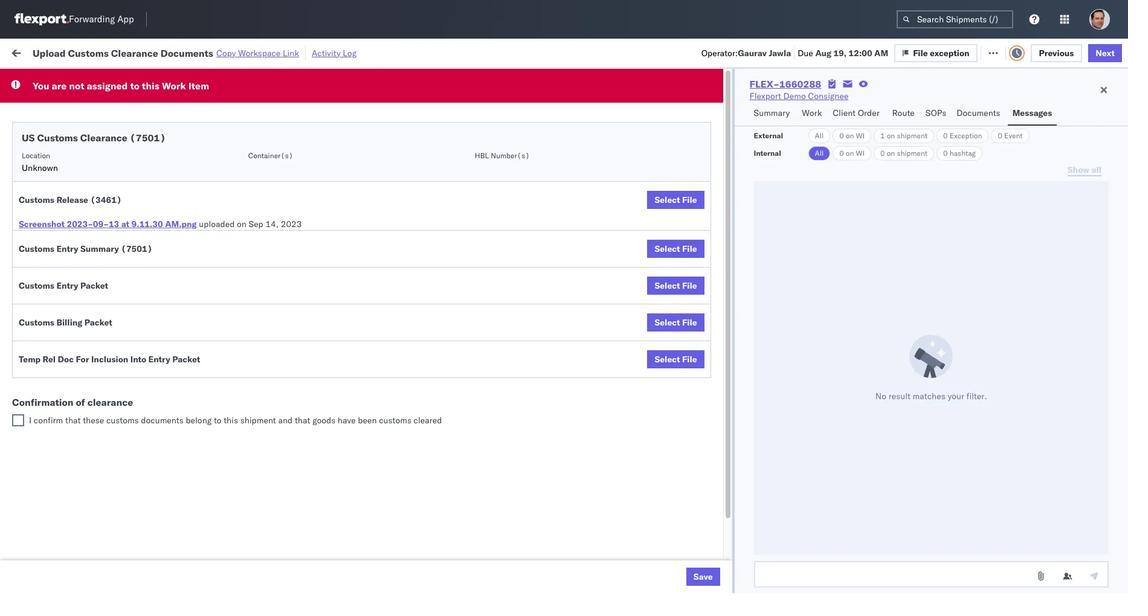 Task type: locate. For each thing, give the bounding box(es) containing it.
0 left hashtag
[[944, 149, 948, 158]]

1 vertical spatial gaurav
[[1001, 121, 1028, 132]]

test123456 down 1
[[845, 148, 896, 159]]

flex-1660288 link
[[750, 78, 822, 90]]

0 horizontal spatial at
[[121, 219, 130, 230]]

import
[[103, 47, 130, 58]]

1 vertical spatial flex-2130384
[[685, 547, 747, 558]]

3 11:59 from the top
[[200, 174, 223, 185]]

0 horizontal spatial to
[[130, 80, 140, 92]]

customs
[[106, 415, 139, 426], [379, 415, 412, 426]]

1 vertical spatial -
[[637, 547, 643, 558]]

customs down 2023- at the top
[[57, 248, 91, 259]]

1 vertical spatial schedule pickup from rotterdam, netherlands button
[[28, 540, 177, 565]]

summary down 09-
[[80, 244, 119, 255]]

3 select from the top
[[655, 281, 681, 291]]

for
[[116, 75, 126, 84]]

demo
[[784, 91, 806, 102]]

0 vertical spatial 23,
[[274, 334, 287, 345]]

work down flexport demo consignee
[[803, 108, 823, 119]]

(7501) down "9.11.30"
[[121, 244, 153, 255]]

None text field
[[754, 562, 1110, 588]]

6 flex-1846748 from the top
[[685, 254, 747, 265]]

dec left the 24,
[[257, 361, 272, 372]]

shipment left and
[[240, 415, 276, 426]]

2023-
[[67, 219, 93, 230]]

doc
[[58, 354, 74, 365]]

1 vertical spatial this
[[224, 415, 238, 426]]

0 vertical spatial wi
[[857, 131, 865, 140]]

customs inside the upload customs clearance documents
[[57, 248, 91, 259]]

pst, left 8, on the top
[[241, 254, 259, 265]]

blocked,
[[149, 75, 179, 84]]

pickup inside confirm pickup from los angeles, ca link
[[61, 333, 87, 344]]

gaurav down messages
[[1001, 121, 1028, 132]]

action
[[1087, 47, 1113, 58]]

fcl for schedule pickup from los angeles, ca link for third schedule pickup from los angeles, ca button from the bottom
[[407, 228, 422, 239]]

1 vertical spatial 0 on wi
[[840, 149, 865, 158]]

clearance inside the upload customs clearance documents
[[94, 248, 132, 259]]

on
[[297, 47, 306, 58], [846, 131, 855, 140], [887, 131, 896, 140], [846, 149, 855, 158], [887, 149, 896, 158], [237, 219, 247, 230]]

customs down the screenshot
[[19, 244, 54, 255]]

0 vertical spatial karl
[[645, 547, 660, 558]]

batch action
[[1061, 47, 1113, 58]]

this right for
[[142, 80, 160, 92]]

1 horizontal spatial no
[[876, 391, 887, 402]]

4 resize handle column header from the left
[[440, 94, 454, 594]]

4 4, from the top
[[280, 228, 288, 239]]

1 horizontal spatial documents
[[161, 47, 213, 59]]

schedule pickup from los angeles, ca link for second schedule pickup from los angeles, ca button
[[28, 167, 177, 191]]

all for internal
[[815, 149, 824, 158]]

0 vertical spatial integration
[[541, 547, 583, 558]]

0 vertical spatial clearance
[[111, 47, 158, 59]]

summary inside button
[[754, 108, 790, 119]]

los up clearance
[[114, 381, 128, 392]]

upload inside the upload customs clearance documents
[[28, 248, 55, 259]]

3 1846748 from the top
[[711, 174, 747, 185]]

0 vertical spatial am
[[875, 47, 889, 58]]

1 4, from the top
[[280, 121, 288, 132]]

exception
[[950, 131, 983, 140]]

2 wi from the top
[[857, 149, 865, 158]]

schedule pickup from los angeles, ca link for fourth schedule pickup from los angeles, ca button from the top of the page
[[28, 274, 177, 298]]

1 vertical spatial abcdefg78456546
[[845, 361, 927, 372]]

my
[[12, 44, 31, 61]]

fcl for upload customs clearance documents 'link'
[[407, 254, 422, 265]]

client name button
[[454, 96, 523, 108]]

5 flex-1846748 from the top
[[685, 228, 747, 239]]

3 ocean fcl from the top
[[380, 228, 422, 239]]

los right 09-
[[114, 221, 128, 232]]

schedule delivery appointment down of
[[28, 413, 149, 424]]

save button
[[687, 568, 721, 587]]

1 schedule pickup from los angeles, ca link from the top
[[28, 141, 177, 165]]

1 horizontal spatial that
[[295, 415, 311, 426]]

(7501)
[[130, 132, 166, 144], [121, 244, 153, 255]]

sep
[[249, 219, 263, 230]]

0 vertical spatial entry
[[57, 244, 78, 255]]

1 11:59 pm pdt, nov 4, 2022 from the top
[[200, 121, 311, 132]]

2022 for schedule pickup from los angeles, ca link for third schedule pickup from los angeles, ca button from the bottom
[[290, 228, 311, 239]]

from
[[94, 141, 112, 152], [94, 168, 112, 179], [94, 221, 112, 232], [94, 274, 112, 285], [89, 333, 107, 344], [94, 381, 112, 392], [94, 434, 112, 445], [94, 540, 112, 551]]

0 horizontal spatial work
[[132, 47, 153, 58]]

6 schedule from the top
[[28, 274, 64, 285]]

client left the name
[[460, 99, 480, 108]]

1 vertical spatial documents
[[957, 108, 1001, 119]]

4 select file from the top
[[655, 317, 698, 328]]

upload customs clearance documents
[[28, 248, 132, 271]]

bosch ocean test
[[460, 121, 530, 132], [541, 121, 610, 132], [460, 148, 530, 159], [460, 174, 530, 185], [541, 174, 610, 185], [460, 228, 530, 239], [541, 228, 610, 239], [460, 254, 530, 265], [541, 254, 610, 265], [460, 334, 530, 345], [541, 334, 610, 345]]

pst, left 30, on the left bottom
[[235, 547, 254, 558]]

1 vertical spatial 2023
[[287, 414, 308, 425]]

summary down container
[[754, 108, 790, 119]]

1 vertical spatial netherlands
[[28, 552, 75, 563]]

1 vertical spatial dec
[[257, 361, 272, 372]]

1 vertical spatial karl
[[645, 574, 660, 584]]

appointment up us customs clearance (7501)
[[99, 121, 149, 132]]

confirm inside button
[[28, 360, 59, 371]]

hbl number(s)
[[475, 151, 530, 160]]

file for customs entry packet
[[683, 281, 698, 291]]

documents up exception
[[957, 108, 1001, 119]]

1 flex-1889466 from the top
[[685, 281, 747, 292]]

1 test123456 from the top
[[845, 121, 896, 132]]

los up (3461)
[[114, 168, 128, 179]]

customs right been on the left of the page
[[379, 415, 412, 426]]

entry right into
[[148, 354, 170, 365]]

1 vertical spatial confirm
[[28, 360, 59, 371]]

2 schedule delivery appointment link from the top
[[28, 200, 149, 212]]

ca for third schedule pickup from los angeles, ca button from the bottom
[[28, 233, 39, 244]]

ca down "unknown" on the left top of page
[[28, 180, 39, 191]]

packet down upload customs clearance documents button
[[80, 281, 108, 291]]

1 vertical spatial schedule pickup from rotterdam, netherlands
[[28, 540, 157, 563]]

2 vertical spatial documents
[[28, 260, 72, 271]]

ca for fourth schedule pickup from los angeles, ca button from the top of the page
[[28, 286, 39, 297]]

schedule delivery appointment link for 2nd schedule delivery appointment button from the top of the page
[[28, 200, 149, 212]]

confirm inside button
[[28, 333, 59, 344]]

consignee inside button
[[541, 99, 576, 108]]

2 schedule pickup from los angeles, ca from the top
[[28, 168, 163, 191]]

0 vertical spatial (7501)
[[130, 132, 166, 144]]

jawla
[[769, 47, 792, 58], [1030, 121, 1051, 132]]

1 horizontal spatial work
[[162, 80, 186, 92]]

at left risk on the top left
[[241, 47, 248, 58]]

1 horizontal spatial consignee
[[809, 91, 849, 102]]

2 lagerfeld from the top
[[663, 574, 699, 584]]

appointment up confirm pickup from los angeles, ca
[[99, 307, 149, 318]]

upload down the screenshot
[[28, 248, 55, 259]]

documents for upload customs clearance documents copy workspace link
[[161, 47, 213, 59]]

1 jan from the top
[[256, 414, 269, 425]]

pickup for second schedule pickup from rotterdam, netherlands button
[[66, 540, 92, 551]]

jan
[[256, 414, 269, 425], [256, 547, 269, 558]]

1 vertical spatial am
[[220, 361, 234, 372]]

1889466 for confirm pickup from los angeles, ca
[[711, 334, 747, 345]]

entry down the upload customs clearance documents at the left top of the page
[[57, 281, 78, 291]]

1 vertical spatial upload
[[28, 248, 55, 259]]

status
[[66, 75, 88, 84]]

0 on wi
[[840, 131, 865, 140], [840, 149, 865, 158]]

0 vertical spatial summary
[[754, 108, 790, 119]]

0 vertical spatial integration test account - karl lagerfeld
[[541, 547, 699, 558]]

1 horizontal spatial to
[[214, 415, 222, 426]]

1 select file button from the top
[[648, 191, 705, 209]]

0 vertical spatial 0 on wi
[[840, 131, 865, 140]]

from inside button
[[89, 333, 107, 344]]

schedule for fourth schedule pickup from los angeles, ca button from the top of the page
[[28, 274, 64, 285]]

summary
[[754, 108, 790, 119], [80, 244, 119, 255]]

upload up by:
[[33, 47, 66, 59]]

pst, for 11:00
[[241, 254, 259, 265]]

24,
[[275, 361, 288, 372]]

schedule delivery appointment button up 2023- at the top
[[28, 200, 149, 213]]

0 vertical spatial flex-2130384
[[685, 520, 747, 531]]

0 horizontal spatial customs
[[106, 415, 139, 426]]

clearance up the work, at top left
[[111, 47, 158, 59]]

clearance down workitem button
[[80, 132, 128, 144]]

shipment for 0 on shipment
[[898, 149, 928, 158]]

shipment for 1 on shipment
[[898, 131, 928, 140]]

angeles, for schedule pickup from los angeles, ca link for third schedule pickup from los angeles, ca button from the bottom
[[130, 221, 163, 232]]

9.11.30
[[132, 219, 163, 230]]

0 vertical spatial packet
[[80, 281, 108, 291]]

location
[[22, 151, 50, 160]]

client order
[[833, 108, 880, 119]]

1 horizontal spatial numbers
[[889, 99, 919, 108]]

2023 left goods
[[287, 414, 308, 425]]

entry for packet
[[57, 281, 78, 291]]

1 integration test account - karl lagerfeld from the top
[[541, 547, 699, 558]]

clearance down 13
[[94, 248, 132, 259]]

1 0 on wi from the top
[[840, 131, 865, 140]]

2130384 up save button
[[711, 547, 747, 558]]

documents for upload customs clearance documents
[[28, 260, 72, 271]]

schedule pickup from los angeles, ca button
[[28, 141, 177, 166], [28, 167, 177, 193], [28, 220, 177, 246], [28, 274, 177, 299], [28, 380, 177, 405]]

1 netherlands from the top
[[28, 446, 75, 457]]

1 ceau7522281, from the top
[[765, 121, 827, 132]]

status : ready for work, blocked, in progress
[[66, 75, 220, 84]]

19,
[[834, 47, 847, 58]]

progress
[[190, 75, 220, 84]]

delivery for 6:00
[[61, 360, 92, 371]]

select file for customs entry packet
[[655, 281, 698, 291]]

next button
[[1089, 44, 1123, 62]]

jan for 23,
[[256, 414, 269, 425]]

1 vertical spatial account
[[603, 574, 635, 584]]

no
[[286, 75, 296, 84], [876, 391, 887, 402]]

2022 for schedule pickup from los angeles, ca link for second schedule pickup from los angeles, ca button
[[290, 174, 311, 185]]

2 select file button from the top
[[648, 240, 705, 258]]

documents inside the upload customs clearance documents
[[28, 260, 72, 271]]

documents inside documents button
[[957, 108, 1001, 119]]

wi for 1
[[857, 131, 865, 140]]

dec up 6:00 am pst, dec 24, 2022
[[256, 334, 272, 345]]

0 vertical spatial test123456
[[845, 121, 896, 132]]

select file button for temp rel doc for inclusion into entry packet
[[648, 351, 705, 369]]

4 fcl from the top
[[407, 254, 422, 265]]

customs down clearance
[[106, 415, 139, 426]]

schedule pickup from los angeles, ca for first schedule pickup from los angeles, ca button from the bottom of the page
[[28, 381, 163, 404]]

2 all from the top
[[815, 149, 824, 158]]

select for customs billing packet
[[655, 317, 681, 328]]

5 ocean fcl from the top
[[380, 334, 422, 345]]

clearance for upload customs clearance documents
[[94, 248, 132, 259]]

nov for schedule pickup from los angeles, ca link for third schedule pickup from los angeles, ca button from the bottom
[[262, 228, 278, 239]]

0 hashtag
[[944, 149, 977, 158]]

1 vertical spatial packet
[[85, 317, 112, 328]]

(3461)
[[90, 195, 122, 206]]

1 vertical spatial summary
[[80, 244, 119, 255]]

11 schedule from the top
[[28, 540, 64, 551]]

(7501) down you are not assigned to this work item
[[130, 132, 166, 144]]

test123456 down "0 on shipment"
[[845, 174, 896, 185]]

aug
[[816, 47, 832, 58]]

23, left goods
[[272, 414, 285, 425]]

0 vertical spatial at
[[241, 47, 248, 58]]

0 left event
[[999, 131, 1003, 140]]

los inside button
[[109, 333, 123, 344]]

documents button
[[953, 102, 1008, 126]]

customs up location
[[37, 132, 78, 144]]

2 jan from the top
[[256, 547, 269, 558]]

appointment up 13
[[99, 200, 149, 211]]

1 vertical spatial no
[[876, 391, 887, 402]]

all button
[[809, 129, 831, 143], [809, 146, 831, 161]]

4 pdt, from the top
[[241, 228, 260, 239]]

187
[[279, 47, 294, 58]]

2023 right 30, on the left bottom
[[287, 547, 308, 558]]

gaurav up flexport
[[738, 47, 767, 58]]

from for 1st schedule pickup from rotterdam, netherlands button from the top
[[94, 434, 112, 445]]

1 fcl from the top
[[407, 121, 422, 132]]

1 vertical spatial clearance
[[80, 132, 128, 144]]

2022 for confirm pickup from los angeles, ca link
[[289, 334, 310, 345]]

schedule for 1st schedule pickup from los angeles, ca button from the top
[[28, 141, 64, 152]]

select
[[655, 195, 681, 206], [655, 244, 681, 255], [655, 281, 681, 291], [655, 317, 681, 328], [655, 354, 681, 365]]

1 vertical spatial all
[[815, 149, 824, 158]]

ca down the screenshot
[[28, 233, 39, 244]]

0 vertical spatial schedule pickup from rotterdam, netherlands
[[28, 434, 157, 457]]

1 vertical spatial lagerfeld
[[663, 574, 699, 584]]

0 vertical spatial abcdefg78456546
[[845, 334, 927, 345]]

schedule delivery appointment link for fourth schedule delivery appointment button from the top of the page
[[28, 413, 149, 425]]

9 schedule from the top
[[28, 413, 64, 424]]

0 vertical spatial upload
[[33, 47, 66, 59]]

from for fourth schedule pickup from los angeles, ca button from the top of the page
[[94, 274, 112, 285]]

delivery inside button
[[61, 360, 92, 371]]

1 schedule delivery appointment from the top
[[28, 121, 149, 132]]

2 vertical spatial entry
[[148, 354, 170, 365]]

pickup for third schedule pickup from los angeles, ca button from the bottom
[[66, 221, 92, 232]]

1 schedule from the top
[[28, 121, 64, 132]]

1 all button from the top
[[809, 129, 831, 143]]

4 appointment from the top
[[99, 413, 149, 424]]

1 vertical spatial integration
[[541, 574, 583, 584]]

select file button for customs billing packet
[[648, 314, 705, 332]]

numbers down container
[[765, 103, 795, 112]]

omkar savant
[[1001, 174, 1054, 185]]

message
[[163, 47, 197, 58]]

netherlands for schedule pickup from rotterdam, netherlands link corresponding to second schedule pickup from rotterdam, netherlands button
[[28, 552, 75, 563]]

shipment down 1 on shipment
[[898, 149, 928, 158]]

778
[[223, 47, 239, 58]]

client left order
[[833, 108, 856, 119]]

0 on wi for 1
[[840, 131, 865, 140]]

1 schedule pickup from rotterdam, netherlands link from the top
[[28, 433, 177, 457]]

test123456 down order
[[845, 121, 896, 132]]

0 horizontal spatial that
[[65, 415, 81, 426]]

flexport. image
[[15, 13, 69, 25]]

1 vertical spatial jan
[[256, 547, 269, 558]]

2023 for 23,
[[287, 414, 308, 425]]

4, up container(s)
[[280, 121, 288, 132]]

4 select file button from the top
[[648, 314, 705, 332]]

file
[[922, 47, 937, 58], [914, 47, 929, 58], [683, 195, 698, 206], [683, 244, 698, 255], [683, 281, 698, 291], [683, 317, 698, 328], [683, 354, 698, 365]]

4 schedule delivery appointment button from the top
[[28, 413, 149, 426]]

netherlands
[[28, 446, 75, 457], [28, 552, 75, 563]]

0 vertical spatial rotterdam,
[[114, 434, 157, 445]]

0 vertical spatial jan
[[256, 414, 269, 425]]

ca down us
[[28, 153, 39, 164]]

2 ocean fcl from the top
[[380, 174, 422, 185]]

schedule pickup from los angeles, ca link
[[28, 141, 177, 165], [28, 167, 177, 191], [28, 220, 177, 245], [28, 274, 177, 298], [28, 380, 177, 404]]

id
[[681, 99, 688, 108]]

1 rotterdam, from the top
[[114, 434, 157, 445]]

schedule for 2nd schedule delivery appointment button from the top of the page
[[28, 200, 64, 211]]

2022
[[290, 121, 311, 132], [290, 148, 311, 159], [290, 174, 311, 185], [290, 228, 311, 239], [289, 254, 310, 265], [289, 334, 310, 345], [290, 361, 311, 372]]

schedule delivery appointment link down of
[[28, 413, 149, 425]]

2 resize handle column header from the left
[[316, 94, 330, 594]]

pst, for 5:30
[[235, 547, 254, 558]]

item
[[189, 80, 209, 92]]

0 horizontal spatial consignee
[[541, 99, 576, 108]]

9 resize handle column header from the left
[[980, 94, 995, 594]]

2 all button from the top
[[809, 146, 831, 161]]

message (0)
[[163, 47, 213, 58]]

schedule delivery appointment button down of
[[28, 413, 149, 426]]

at right 13
[[121, 219, 130, 230]]

los down upload customs clearance documents button
[[114, 274, 128, 285]]

(7501) for us customs clearance (7501)
[[130, 132, 166, 144]]

1 vertical spatial entry
[[57, 281, 78, 291]]

goods
[[313, 415, 336, 426]]

0 horizontal spatial no
[[286, 75, 296, 84]]

0 vertical spatial gaurav
[[738, 47, 767, 58]]

0 horizontal spatial am
[[220, 361, 234, 372]]

ca left 4:00
[[160, 333, 172, 344]]

numbers inside 'button'
[[889, 99, 919, 108]]

all for external
[[815, 131, 824, 140]]

1 vertical spatial schedule pickup from rotterdam, netherlands link
[[28, 540, 177, 564]]

1 vertical spatial work
[[162, 80, 186, 92]]

1 vertical spatial (7501)
[[121, 244, 153, 255]]

0 vertical spatial all
[[815, 131, 824, 140]]

confirm pickup from los angeles, ca button
[[28, 333, 172, 346]]

jan for 30,
[[256, 547, 269, 558]]

1 vertical spatial 23,
[[272, 414, 285, 425]]

1 hlxu8034992 from the top
[[893, 121, 952, 132]]

7 resize handle column header from the left
[[744, 94, 759, 594]]

resize handle column header
[[178, 94, 192, 594], [316, 94, 330, 594], [359, 94, 374, 594], [440, 94, 454, 594], [521, 94, 535, 594], [645, 94, 659, 594], [744, 94, 759, 594], [825, 94, 839, 594], [980, 94, 995, 594], [1061, 94, 1075, 594], [1098, 94, 1113, 594]]

0 vertical spatial dec
[[256, 334, 272, 345]]

ca up i
[[28, 393, 39, 404]]

confirm for confirm delivery
[[28, 360, 59, 371]]

0 vertical spatial documents
[[161, 47, 213, 59]]

customs up the screenshot
[[19, 195, 54, 206]]

1846748
[[711, 121, 747, 132], [711, 148, 747, 159], [711, 174, 747, 185], [711, 201, 747, 212], [711, 228, 747, 239], [711, 254, 747, 265]]

for
[[76, 354, 89, 365]]

appointment down clearance
[[99, 413, 149, 424]]

11 resize handle column header from the left
[[1098, 94, 1113, 594]]

4 1889466 from the top
[[711, 361, 747, 372]]

flex-2130384
[[685, 520, 747, 531], [685, 547, 747, 558]]

delivery for 11:59
[[66, 121, 97, 132]]

schedule delivery appointment link for 4th schedule delivery appointment button from the bottom
[[28, 120, 149, 132]]

pdt,
[[241, 121, 260, 132], [241, 148, 260, 159], [241, 174, 260, 185], [241, 228, 260, 239]]

resize handle column header for mode button
[[440, 94, 454, 594]]

rel
[[43, 354, 56, 365]]

3 4, from the top
[[280, 174, 288, 185]]

shipment up "0 on shipment"
[[898, 131, 928, 140]]

0 horizontal spatial client
[[460, 99, 480, 108]]

entry
[[57, 244, 78, 255], [57, 281, 78, 291], [148, 354, 170, 365]]

packet for customs entry packet
[[80, 281, 108, 291]]

that right and
[[295, 415, 311, 426]]

3 fcl from the top
[[407, 228, 422, 239]]

schedule delivery appointment up us customs clearance (7501)
[[28, 121, 149, 132]]

3 flex-1846748 from the top
[[685, 174, 747, 185]]

4, for third schedule pickup from los angeles, ca button from the bottom
[[280, 228, 288, 239]]

jan left 30, on the left bottom
[[256, 547, 269, 558]]

2 1889466 from the top
[[711, 307, 747, 318]]

1 wi from the top
[[857, 131, 865, 140]]

numbers for container numbers
[[765, 103, 795, 112]]

at
[[241, 47, 248, 58], [121, 219, 130, 230]]

1 vertical spatial wi
[[857, 149, 865, 158]]

ca inside confirm pickup from los angeles, ca link
[[160, 333, 172, 344]]

los up inclusion
[[109, 333, 123, 344]]

0 vertical spatial all button
[[809, 129, 831, 143]]

2 11:59 pm pdt, nov 4, 2022 from the top
[[200, 148, 311, 159]]

ca for confirm pickup from los angeles, ca button
[[160, 333, 172, 344]]

2 netherlands from the top
[[28, 552, 75, 563]]

jan left and
[[256, 414, 269, 425]]

0 horizontal spatial this
[[142, 80, 160, 92]]

jawla down messages
[[1030, 121, 1051, 132]]

2 karl from the top
[[645, 574, 660, 584]]

mbl/mawb numbers
[[845, 99, 919, 108]]

from for confirm pickup from los angeles, ca button
[[89, 333, 107, 344]]

2 2130384 from the top
[[711, 547, 747, 558]]

client order button
[[829, 102, 888, 126]]

schedule for fourth schedule delivery appointment button from the top of the page
[[28, 413, 64, 424]]

packet down 4:00
[[172, 354, 200, 365]]

import work button
[[98, 39, 158, 66]]

documents up in
[[161, 47, 213, 59]]

confirm delivery link
[[28, 359, 92, 372]]

2 schedule pickup from los angeles, ca link from the top
[[28, 167, 177, 191]]

resize handle column header for deadline button at the top left
[[316, 94, 330, 594]]

angeles, inside button
[[125, 333, 158, 344]]

clearance
[[111, 47, 158, 59], [80, 132, 128, 144], [94, 248, 132, 259]]

upload for upload customs clearance documents copy workspace link
[[33, 47, 66, 59]]

2 schedule delivery appointment from the top
[[28, 200, 149, 211]]

upload for upload customs clearance documents
[[28, 248, 55, 259]]

2 ceau7522281, hlxu6269489, hlxu8034992 from the top
[[765, 148, 952, 158]]

pm right 8:30
[[220, 414, 233, 425]]

schedule pickup from rotterdam, netherlands link for second schedule pickup from rotterdam, netherlands button
[[28, 540, 177, 564]]

documents up customs entry packet
[[28, 260, 72, 271]]

that down confirmation of clearance
[[65, 415, 81, 426]]

2 2130387 from the top
[[711, 441, 747, 451]]

schedule pickup from los angeles, ca link for 1st schedule pickup from los angeles, ca button from the top
[[28, 141, 177, 165]]

2 vertical spatial work
[[803, 108, 823, 119]]

2 schedule pickup from los angeles, ca button from the top
[[28, 167, 177, 193]]

1 vertical spatial to
[[214, 415, 222, 426]]

2 vertical spatial test123456
[[845, 174, 896, 185]]

ocean fcl for third schedule pickup from los angeles, ca button from the bottom
[[380, 228, 422, 239]]

1 resize handle column header from the left
[[178, 94, 192, 594]]

2 horizontal spatial work
[[803, 108, 823, 119]]

this
[[142, 80, 160, 92], [224, 415, 238, 426]]

pickup for 1st schedule pickup from los angeles, ca button from the top
[[66, 141, 92, 152]]

4 flex-2130387 from the top
[[685, 574, 747, 584]]

ca up the customs billing packet
[[28, 286, 39, 297]]

5 schedule pickup from los angeles, ca from the top
[[28, 381, 163, 404]]

0 vertical spatial netherlands
[[28, 446, 75, 457]]

shipment
[[898, 131, 928, 140], [898, 149, 928, 158], [240, 415, 276, 426]]

belong
[[186, 415, 212, 426]]

pst, up 6:00 am pst, dec 24, 2022
[[235, 334, 254, 345]]

1 horizontal spatial jawla
[[1030, 121, 1051, 132]]

schedule delivery appointment link up confirm pickup from los angeles, ca
[[28, 306, 149, 318]]

1 vertical spatial rotterdam,
[[114, 540, 157, 551]]

dec for 23,
[[256, 334, 272, 345]]

schedule delivery appointment link up 2023- at the top
[[28, 200, 149, 212]]

4 schedule pickup from los angeles, ca button from the top
[[28, 274, 177, 299]]

7 schedule from the top
[[28, 307, 64, 318]]

exception
[[939, 47, 979, 58], [931, 47, 970, 58]]

file for temp rel doc for inclusion into entry packet
[[683, 354, 698, 365]]

to right belong
[[214, 415, 222, 426]]

ca for 1st schedule pickup from los angeles, ca button from the top
[[28, 153, 39, 164]]

flex
[[665, 99, 679, 108]]

clearance
[[88, 397, 133, 409]]

select for temp rel doc for inclusion into entry packet
[[655, 354, 681, 365]]

3 schedule pickup from los angeles, ca link from the top
[[28, 220, 177, 245]]

packet up confirm pickup from los angeles, ca
[[85, 317, 112, 328]]

0 horizontal spatial jawla
[[769, 47, 792, 58]]

am right 12:00
[[875, 47, 889, 58]]

hashtag
[[950, 149, 977, 158]]

fcl for schedule pickup from rotterdam, netherlands link corresponding to second schedule pickup from rotterdam, netherlands button
[[407, 547, 422, 558]]

4, down deadline button at the top left
[[280, 148, 288, 159]]

0 vertical spatial confirm
[[28, 333, 59, 344]]

1 flex-2130384 from the top
[[685, 520, 747, 531]]

schedule delivery appointment for 2nd schedule delivery appointment button from the top of the page
[[28, 200, 149, 211]]

3 schedule pickup from los angeles, ca button from the top
[[28, 220, 177, 246]]

pst, down 4:00 pm pst, dec 23, 2022
[[236, 361, 255, 372]]

am right 6:00
[[220, 361, 234, 372]]

schedule delivery appointment for fourth schedule delivery appointment button from the top of the page
[[28, 413, 149, 424]]

forwarding
[[69, 14, 115, 25]]

0 horizontal spatial summary
[[80, 244, 119, 255]]

0 vertical spatial work
[[132, 47, 153, 58]]

0 left exception
[[944, 131, 948, 140]]

1 vertical spatial all button
[[809, 146, 831, 161]]

jawla left due
[[769, 47, 792, 58]]

uploaded
[[199, 219, 235, 230]]

1 karl from the top
[[645, 547, 660, 558]]

numbers inside container numbers
[[765, 103, 795, 112]]

flex-1889466 for confirm pickup from los angeles, ca
[[685, 334, 747, 345]]

5 schedule pickup from los angeles, ca link from the top
[[28, 380, 177, 404]]

entry down 2023- at the top
[[57, 244, 78, 255]]

None checkbox
[[12, 415, 24, 427]]

ceau7522281, hlxu6269489, hlxu8034992
[[765, 121, 952, 132], [765, 148, 952, 158], [765, 174, 952, 185], [765, 201, 952, 212]]

schedule delivery appointment link down workitem button
[[28, 120, 149, 132]]

2 schedule pickup from rotterdam, netherlands link from the top
[[28, 540, 177, 564]]

5 resize handle column header from the left
[[521, 94, 535, 594]]

5:30 pm pst, jan 30, 2023
[[200, 547, 308, 558]]

my work
[[12, 44, 66, 61]]

schedule delivery appointment up confirm pickup from los angeles, ca
[[28, 307, 149, 318]]

2023 right 14,
[[281, 219, 302, 230]]

3 11:59 pm pdt, nov 4, 2022 from the top
[[200, 174, 311, 185]]

schedule pickup from rotterdam, netherlands button
[[28, 433, 177, 459], [28, 540, 177, 565]]

los for first schedule pickup from los angeles, ca button from the bottom of the page
[[114, 381, 128, 392]]

activity log
[[312, 47, 357, 58]]

0 down client order button
[[840, 149, 845, 158]]

3 select file from the top
[[655, 281, 698, 291]]

schedule pickup from los angeles, ca for fourth schedule pickup from los angeles, ca button from the top of the page
[[28, 274, 163, 297]]

4 schedule pickup from los angeles, ca link from the top
[[28, 274, 177, 298]]

this right 8:30
[[224, 415, 238, 426]]

1 vertical spatial integration test account - karl lagerfeld
[[541, 574, 699, 584]]

1 select from the top
[[655, 195, 681, 206]]

2 hlxu8034992 from the top
[[893, 148, 952, 158]]

1 vertical spatial 2130384
[[711, 547, 747, 558]]

previous
[[1040, 47, 1075, 58]]



Task type: describe. For each thing, give the bounding box(es) containing it.
2 that from the left
[[295, 415, 311, 426]]

4 1846748 from the top
[[711, 201, 747, 212]]

1 2130387 from the top
[[711, 414, 747, 425]]

pm left the sep
[[225, 228, 239, 239]]

los for third schedule pickup from los angeles, ca button from the bottom
[[114, 221, 128, 232]]

los for confirm pickup from los angeles, ca button
[[109, 333, 123, 344]]

4 ceau7522281, hlxu6269489, hlxu8034992 from the top
[[765, 201, 952, 212]]

0 vertical spatial 2023
[[281, 219, 302, 230]]

jaehyung
[[1001, 414, 1036, 425]]

1 2130384 from the top
[[711, 520, 747, 531]]

workitem
[[13, 99, 45, 108]]

2 flex-1846748 from the top
[[685, 148, 747, 159]]

customs up ":"
[[68, 47, 109, 59]]

1 horizontal spatial this
[[224, 415, 238, 426]]

work button
[[798, 102, 829, 126]]

select file for temp rel doc for inclusion into entry packet
[[655, 354, 698, 365]]

from for first schedule pickup from los angeles, ca button from the bottom of the page
[[94, 381, 112, 392]]

container(s)
[[248, 151, 293, 160]]

3 appointment from the top
[[99, 307, 149, 318]]

due
[[798, 47, 814, 58]]

rotterdam, for 1st schedule pickup from rotterdam, netherlands button from the top
[[114, 434, 157, 445]]

2 1846748 from the top
[[711, 148, 747, 159]]

select file button for customs release (3461)
[[648, 191, 705, 209]]

you are not assigned to this work item
[[33, 80, 209, 92]]

3 hlxu8034992 from the top
[[893, 174, 952, 185]]

ocean fcl for second schedule pickup from los angeles, ca button
[[380, 174, 422, 185]]

1 vertical spatial at
[[121, 219, 130, 230]]

client for client name
[[460, 99, 480, 108]]

origin
[[1084, 414, 1107, 425]]

sops
[[926, 108, 947, 119]]

6 1846748 from the top
[[711, 254, 747, 265]]

have
[[338, 415, 356, 426]]

0 on wi for 0
[[840, 149, 865, 158]]

schedule delivery appointment for 4th schedule delivery appointment button from the bottom
[[28, 121, 149, 132]]

schedule pickup from rotterdam, netherlands for 1st schedule pickup from rotterdam, netherlands button from the top schedule pickup from rotterdam, netherlands link
[[28, 434, 157, 457]]

previous button
[[1031, 44, 1083, 62]]

2 hlxu6269489, from the top
[[829, 148, 891, 158]]

ready
[[93, 75, 114, 84]]

angeles, for schedule pickup from los angeles, ca link corresponding to first schedule pickup from los angeles, ca button from the bottom of the page
[[130, 381, 163, 392]]

778 at risk
[[223, 47, 265, 58]]

filtered by:
[[12, 74, 55, 85]]

6 ocean fcl from the top
[[380, 414, 422, 425]]

confirm pickup from los angeles, ca link
[[28, 333, 172, 345]]

documents
[[141, 415, 184, 426]]

numbers for mbl/mawb numbers
[[889, 99, 919, 108]]

3 flex-2130387 from the top
[[685, 494, 747, 505]]

route button
[[888, 102, 921, 126]]

1 schedule pickup from los angeles, ca button from the top
[[28, 141, 177, 166]]

fcl for schedule pickup from los angeles, ca link for second schedule pickup from los angeles, ca button
[[407, 174, 422, 185]]

mbl/mawb numbers button
[[839, 96, 983, 108]]

2 account from the top
[[603, 574, 635, 584]]

1 account from the top
[[603, 547, 635, 558]]

2 integration from the top
[[541, 574, 583, 584]]

from for second schedule pickup from rotterdam, netherlands button
[[94, 540, 112, 551]]

3 resize handle column header from the left
[[359, 94, 374, 594]]

customs entry packet
[[19, 281, 108, 291]]

name
[[482, 99, 501, 108]]

schedule for second schedule pickup from los angeles, ca button
[[28, 168, 64, 179]]

23, for 2023
[[272, 414, 285, 425]]

4 11:59 from the top
[[200, 228, 223, 239]]

schedule pickup from los angeles, ca for third schedule pickup from los angeles, ca button from the bottom
[[28, 221, 163, 244]]

1 that from the left
[[65, 415, 81, 426]]

select file for customs billing packet
[[655, 317, 698, 328]]

resize handle column header for workitem button
[[178, 94, 192, 594]]

2 11:59 from the top
[[200, 148, 223, 159]]

agen
[[1109, 414, 1129, 425]]

nov for schedule pickup from los angeles, ca link for second schedule pickup from los angeles, ca button
[[262, 174, 278, 185]]

4, for 4th schedule delivery appointment button from the bottom
[[280, 121, 288, 132]]

mbl/mawb
[[845, 99, 888, 108]]

1 schedule delivery appointment button from the top
[[28, 120, 149, 133]]

ca for second schedule pickup from los angeles, ca button
[[28, 180, 39, 191]]

schedule pickup from los angeles, ca for 1st schedule pickup from los angeles, ca button from the top
[[28, 141, 163, 164]]

5 1846748 from the top
[[711, 228, 747, 239]]

all button for internal
[[809, 146, 831, 161]]

4 11:59 pm pdt, nov 4, 2022 from the top
[[200, 228, 311, 239]]

0 vertical spatial jawla
[[769, 47, 792, 58]]

operator
[[1001, 99, 1030, 108]]

187 on track
[[279, 47, 328, 58]]

flexport
[[750, 91, 782, 102]]

confirm for confirm pickup from los angeles, ca
[[28, 333, 59, 344]]

(0)
[[197, 47, 213, 58]]

2023 for 30,
[[287, 547, 308, 558]]

copy workspace link button
[[217, 47, 299, 58]]

los for fourth schedule pickup from los angeles, ca button from the top of the page
[[114, 274, 128, 285]]

ocean fcl for confirm pickup from los angeles, ca button
[[380, 334, 422, 345]]

10 resize handle column header from the left
[[1061, 94, 1075, 594]]

1 horizontal spatial gaurav
[[1001, 121, 1028, 132]]

into
[[130, 354, 146, 365]]

13
[[109, 219, 119, 230]]

confirmation of clearance
[[12, 397, 133, 409]]

dec for 24,
[[257, 361, 272, 372]]

3 hlxu6269489, from the top
[[829, 174, 891, 185]]

customs up the customs billing packet
[[19, 281, 54, 291]]

schedule for 1st schedule pickup from rotterdam, netherlands button from the top
[[28, 434, 64, 445]]

pst, for 6:00
[[236, 361, 255, 372]]

event
[[1005, 131, 1023, 140]]

1 ceau7522281, hlxu6269489, hlxu8034992 from the top
[[765, 121, 952, 132]]

filtered
[[12, 74, 42, 85]]

1662119
[[711, 467, 747, 478]]

0 vertical spatial this
[[142, 80, 160, 92]]

2 vertical spatial shipment
[[240, 415, 276, 426]]

0 down the client order
[[840, 131, 845, 140]]

schedule delivery appointment link for second schedule delivery appointment button from the bottom
[[28, 306, 149, 318]]

us
[[22, 132, 35, 144]]

1 schedule pickup from rotterdam, netherlands button from the top
[[28, 433, 177, 459]]

4 hlxu6269489, from the top
[[829, 201, 891, 212]]

work
[[35, 44, 66, 61]]

1 11:59 from the top
[[200, 121, 223, 132]]

(7501) for customs entry summary (7501)
[[121, 244, 153, 255]]

select file button for customs entry packet
[[648, 277, 705, 295]]

select for customs release (3461)
[[655, 195, 681, 206]]

2 integration test account - karl lagerfeld from the top
[[541, 574, 699, 584]]

1 integration from the top
[[541, 547, 583, 558]]

operator: gaurav jawla
[[702, 47, 792, 58]]

2 4, from the top
[[280, 148, 288, 159]]

schedule delivery appointment for second schedule delivery appointment button from the bottom
[[28, 307, 149, 318]]

pm right 4:00
[[220, 334, 233, 345]]

0 event
[[999, 131, 1023, 140]]

los for 1st schedule pickup from los angeles, ca button from the top
[[114, 141, 128, 152]]

schedule pickup from los angeles, ca for second schedule pickup from los angeles, ca button
[[28, 168, 163, 191]]

pst, for 4:00
[[235, 334, 254, 345]]

3 schedule delivery appointment button from the top
[[28, 306, 149, 320]]

billing
[[57, 317, 82, 328]]

assigned
[[87, 80, 128, 92]]

schedule for second schedule pickup from rotterdam, netherlands button
[[28, 540, 64, 551]]

clearance for us customs clearance (7501)
[[80, 132, 128, 144]]

customs left billing
[[19, 317, 54, 328]]

gvcu5265864
[[765, 573, 824, 584]]

4 flex-1846748 from the top
[[685, 201, 747, 212]]

pm down deadline
[[225, 121, 239, 132]]

pm left container(s)
[[225, 148, 239, 159]]

1660288
[[780, 78, 822, 90]]

app
[[117, 14, 134, 25]]

resize handle column header for container numbers button
[[825, 94, 839, 594]]

1 flex-2130387 from the top
[[685, 414, 747, 425]]

0 vertical spatial -
[[1058, 414, 1064, 425]]

angeles, for schedule pickup from los angeles, ca link associated with 1st schedule pickup from los angeles, ca button from the top
[[130, 141, 163, 152]]

2 schedule delivery appointment button from the top
[[28, 200, 149, 213]]

number(s)
[[491, 151, 530, 160]]

4 ceau7522281, from the top
[[765, 201, 827, 212]]

Search Work text field
[[722, 43, 854, 61]]

batch action button
[[1042, 43, 1121, 61]]

select file for customs release (3461)
[[655, 195, 698, 206]]

sops button
[[921, 102, 953, 126]]

1 ocean fcl from the top
[[380, 121, 422, 132]]

1 horizontal spatial at
[[241, 47, 248, 58]]

resize handle column header for flex id button
[[744, 94, 759, 594]]

4 2130387 from the top
[[711, 574, 747, 584]]

pickup for first schedule pickup from los angeles, ca button from the bottom of the page
[[66, 381, 92, 392]]

select for customs entry packet
[[655, 281, 681, 291]]

resize handle column header for client name button
[[521, 94, 535, 594]]

4 hlxu8034992 from the top
[[893, 201, 952, 212]]

of
[[76, 397, 85, 409]]

from for 1st schedule pickup from los angeles, ca button from the top
[[94, 141, 112, 152]]

2 flex-2130387 from the top
[[685, 441, 747, 451]]

flex-1846748 for second schedule pickup from los angeles, ca button
[[685, 174, 747, 185]]

mode button
[[374, 96, 442, 108]]

all button for external
[[809, 129, 831, 143]]

flex-1846748 for upload customs clearance documents button
[[685, 254, 747, 265]]

you
[[33, 80, 49, 92]]

pickup for confirm pickup from los angeles, ca button
[[61, 333, 87, 344]]

test123456 for omkar savant
[[845, 174, 896, 185]]

nov for upload customs clearance documents 'link'
[[261, 254, 277, 265]]

2 vertical spatial packet
[[172, 354, 200, 365]]

1889466 for confirm delivery
[[711, 361, 747, 372]]

14,
[[266, 219, 279, 230]]

abcdefg78456546 for 4:00 pm pst, dec 23, 2022
[[845, 334, 927, 345]]

schedule for second schedule delivery appointment button from the bottom
[[28, 307, 64, 318]]

internal
[[754, 149, 782, 158]]

0 exception
[[944, 131, 983, 140]]

rotterdam, for second schedule pickup from rotterdam, netherlands button
[[114, 540, 157, 551]]

3 pdt, from the top
[[241, 174, 260, 185]]

entry for summary
[[57, 244, 78, 255]]

hbl
[[475, 151, 489, 160]]

flex-1889466 for confirm delivery
[[685, 361, 747, 372]]

09-
[[93, 219, 109, 230]]

11:00
[[200, 254, 223, 265]]

0 down 1
[[881, 149, 886, 158]]

6:00
[[200, 361, 218, 372]]

1889466 for schedule pickup from los angeles, ca
[[711, 281, 747, 292]]

2 flex-1889466 from the top
[[685, 307, 747, 318]]

consignee button
[[535, 96, 647, 108]]

schedule pickup from los angeles, ca link for first schedule pickup from los angeles, ca button from the bottom of the page
[[28, 380, 177, 404]]

due aug 19, 12:00 am
[[798, 47, 889, 58]]

5 schedule pickup from los angeles, ca button from the top
[[28, 380, 177, 405]]

customs billing packet
[[19, 317, 112, 328]]

upload customs clearance documents button
[[28, 247, 177, 272]]

1 appointment from the top
[[99, 121, 149, 132]]

2 vertical spatial -
[[637, 574, 643, 584]]

0 vertical spatial to
[[130, 80, 140, 92]]

2 appointment from the top
[[99, 200, 149, 211]]

schedule for 4th schedule delivery appointment button from the bottom
[[28, 121, 64, 132]]

pst, for 8:30
[[235, 414, 254, 425]]

3 2130387 from the top
[[711, 494, 747, 505]]

batch
[[1061, 47, 1084, 58]]

from for third schedule pickup from los angeles, ca button from the bottom
[[94, 221, 112, 232]]

packet for customs billing packet
[[85, 317, 112, 328]]

savant
[[1028, 174, 1054, 185]]

ca for first schedule pickup from los angeles, ca button from the bottom of the page
[[28, 393, 39, 404]]

6 fcl from the top
[[407, 414, 422, 425]]

temp
[[19, 354, 41, 365]]

2 ceau7522281, from the top
[[765, 148, 827, 158]]

2 schedule pickup from rotterdam, netherlands button from the top
[[28, 540, 177, 565]]

8:30 pm pst, jan 23, 2023
[[200, 414, 308, 425]]

operator:
[[702, 47, 738, 58]]

resize handle column header for consignee button
[[645, 94, 659, 594]]

flex-1846748 for 4th schedule delivery appointment button from the bottom
[[685, 121, 747, 132]]

confirm
[[34, 415, 63, 426]]

angeles, for schedule pickup from los angeles, ca link corresponding to fourth schedule pickup from los angeles, ca button from the top of the page
[[130, 274, 163, 285]]

Search Shipments (/) text field
[[897, 10, 1014, 28]]

0 horizontal spatial gaurav
[[738, 47, 767, 58]]

1 pdt, from the top
[[241, 121, 260, 132]]

1
[[881, 131, 886, 140]]

container numbers
[[765, 94, 797, 112]]

i confirm that these customs documents belong to this shipment and that goods have been customs cleared
[[29, 415, 442, 426]]

2 customs from the left
[[379, 415, 412, 426]]

your
[[948, 391, 965, 402]]

0 vertical spatial no
[[286, 75, 296, 84]]

2 test123456 from the top
[[845, 148, 896, 159]]

copy
[[217, 47, 236, 58]]

screenshot 2023-09-13 at 9.11.30 am.png uploaded on sep 14, 2023
[[19, 219, 302, 230]]

jaehyung choi - test origin agen
[[1001, 414, 1129, 425]]

1 horizontal spatial am
[[875, 47, 889, 58]]

2 pdt, from the top
[[241, 148, 260, 159]]

3 ceau7522281, from the top
[[765, 174, 827, 185]]

schedule pickup from rotterdam, netherlands for schedule pickup from rotterdam, netherlands link corresponding to second schedule pickup from rotterdam, netherlands button
[[28, 540, 157, 563]]

pm up uploaded
[[225, 174, 239, 185]]

1 hlxu6269489, from the top
[[829, 121, 891, 132]]

snoozed
[[253, 75, 281, 84]]

1 1846748 from the top
[[711, 121, 747, 132]]

4:00 pm pst, dec 23, 2022
[[200, 334, 310, 345]]

flex-1889466 for schedule pickup from los angeles, ca
[[685, 281, 747, 292]]

pm right 5:30
[[220, 547, 233, 558]]

zimu3048342
[[845, 547, 903, 558]]

activity log button
[[312, 46, 357, 60]]

2 flex-2130384 from the top
[[685, 547, 747, 558]]

snoozed no
[[253, 75, 296, 84]]

flex id button
[[659, 96, 747, 108]]

container numbers button
[[759, 91, 827, 113]]

3 ceau7522281, hlxu6269489, hlxu8034992 from the top
[[765, 174, 952, 185]]

1 lagerfeld from the top
[[663, 547, 699, 558]]

1 customs from the left
[[106, 415, 139, 426]]

abcdefg78456546 for 6:00 am pst, dec 24, 2022
[[845, 361, 927, 372]]

order
[[858, 108, 880, 119]]

pm right 11:00
[[225, 254, 239, 265]]

temp rel doc for inclusion into entry packet
[[19, 354, 200, 365]]

nyku9743990
[[765, 547, 824, 558]]

summary button
[[750, 102, 798, 126]]

file for customs release (3461)
[[683, 195, 698, 206]]

pickup for fourth schedule pickup from los angeles, ca button from the top of the page
[[66, 274, 92, 285]]



Task type: vqa. For each thing, say whether or not it's contained in the screenshot.
the Upload inside the Upload Customs Clearance Documents - 2 of 2 link
no



